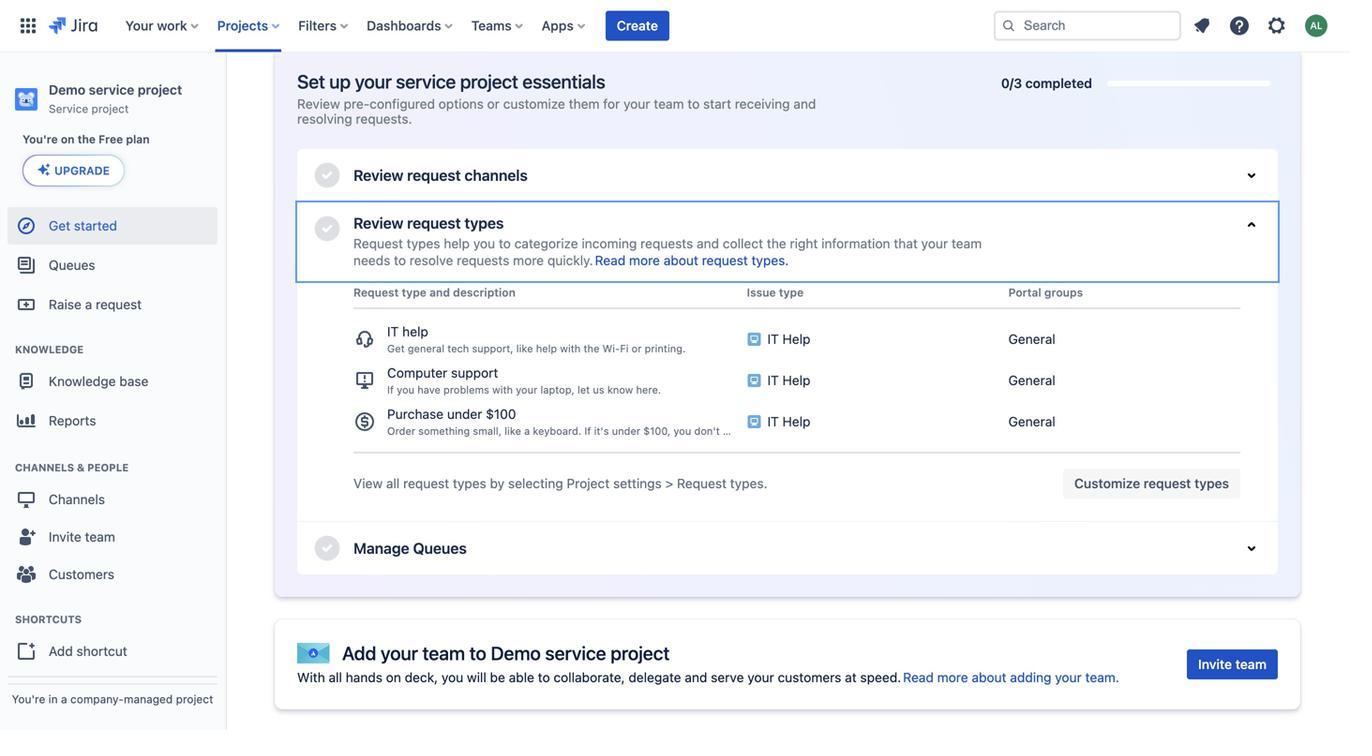 Task type: vqa. For each thing, say whether or not it's contained in the screenshot.
"request" in the Read more about request types. button
yes



Task type: locate. For each thing, give the bounding box(es) containing it.
type up general
[[402, 286, 427, 299]]

request right >
[[677, 476, 727, 491]]

it help
[[767, 331, 811, 347], [767, 373, 811, 388], [767, 414, 811, 429]]

knowledge up reports
[[49, 374, 116, 389]]

invite team
[[49, 530, 115, 545], [1198, 657, 1267, 672]]

review down set
[[297, 96, 340, 112]]

your
[[642, 8, 668, 23], [355, 70, 392, 92], [624, 96, 650, 112], [921, 236, 948, 251], [516, 384, 538, 396], [381, 642, 418, 664], [748, 670, 774, 685], [1055, 670, 1082, 685]]

selecting
[[508, 476, 563, 491]]

help up general
[[402, 324, 428, 339]]

request
[[353, 236, 403, 251], [353, 286, 399, 299], [677, 476, 727, 491]]

0 vertical spatial demo
[[49, 82, 85, 98]]

3 checked image from the top
[[312, 533, 342, 564]]

1 vertical spatial the
[[767, 236, 786, 251]]

knowledge for knowledge
[[15, 344, 84, 356]]

2 vertical spatial help
[[536, 343, 557, 355]]

checked image inside manage queues dropdown button
[[312, 533, 342, 564]]

project up plan at the top
[[138, 82, 182, 98]]

requests up read more about request types.
[[640, 236, 693, 251]]

0 horizontal spatial on
[[61, 133, 75, 146]]

on left the deck,
[[386, 670, 401, 685]]

1 horizontal spatial type
[[779, 286, 804, 299]]

started
[[74, 218, 117, 234]]

you up the description
[[473, 236, 495, 251]]

it help right 'need'
[[767, 414, 811, 429]]

1 vertical spatial review
[[353, 166, 403, 184]]

add your team to demo service project
[[342, 642, 670, 664]]

1 vertical spatial queues
[[413, 540, 467, 557]]

0 vertical spatial channels
[[15, 462, 74, 474]]

or right options
[[487, 96, 500, 112]]

2 type from the left
[[779, 286, 804, 299]]

like
[[516, 343, 533, 355], [505, 425, 521, 437]]

resolve up request type and description
[[410, 253, 453, 268]]

0 vertical spatial invite team
[[49, 530, 115, 545]]

general
[[1008, 331, 1056, 347], [1008, 373, 1056, 388], [1008, 414, 1056, 429]]

0 vertical spatial request
[[353, 236, 403, 251]]

2 general from the top
[[1008, 373, 1056, 388]]

1 group from the top
[[8, 202, 218, 730]]

service
[[49, 102, 88, 115]]

a right raise
[[85, 297, 92, 312]]

0 vertical spatial get
[[49, 218, 70, 234]]

1 help from the top
[[783, 331, 811, 347]]

add for add shortcut
[[49, 644, 73, 659]]

1 horizontal spatial a
[[85, 297, 92, 312]]

checked image inside review request channels dropdown button
[[312, 160, 342, 190]]

0 horizontal spatial the
[[78, 133, 96, 146]]

your right the that
[[921, 236, 948, 251]]

chevron image
[[1240, 164, 1263, 187], [1240, 214, 1263, 236]]

add up the hands on the bottom left of page
[[342, 642, 376, 664]]

1 checked image from the top
[[312, 160, 342, 190]]

2 vertical spatial the
[[584, 343, 600, 355]]

channels & people
[[15, 462, 129, 474]]

to left start
[[688, 96, 700, 112]]

approval.
[[750, 425, 795, 437]]

have
[[417, 384, 441, 396]]

chevron image inside review request channels dropdown button
[[1240, 164, 1263, 187]]

0 vertical spatial checked image
[[312, 160, 342, 190]]

help
[[444, 236, 470, 251], [402, 324, 428, 339], [536, 343, 557, 355]]

if down computer
[[387, 384, 394, 396]]

types. inside read more about request types. button
[[752, 253, 789, 268]]

1 vertical spatial channels
[[49, 492, 105, 507]]

free
[[99, 133, 123, 146]]

it help for purchase under $100
[[767, 414, 811, 429]]

0 horizontal spatial resolve
[[410, 253, 453, 268]]

$100,
[[643, 425, 671, 437]]

1 vertical spatial with
[[492, 384, 513, 396]]

2 horizontal spatial the
[[767, 236, 786, 251]]

request down queues link at the top of page
[[96, 297, 142, 312]]

Search field
[[994, 11, 1181, 41]]

review down requests.
[[353, 166, 403, 184]]

on down service
[[61, 133, 75, 146]]

0 vertical spatial it help
[[767, 331, 811, 347]]

with all hands on deck, you will be able to collaborate, delegate and serve your customers at speed. read more about adding your team.
[[297, 670, 1119, 685]]

teams button
[[466, 11, 530, 41]]

and up read more about request types.
[[697, 236, 719, 251]]

wi-
[[602, 343, 620, 355]]

review
[[297, 96, 340, 112], [353, 166, 403, 184], [353, 214, 403, 232]]

or inside set up your service project essentials review pre-configured options or customize them for your team to start receiving and resolving requests.
[[487, 96, 500, 112]]

1 vertical spatial on
[[386, 670, 401, 685]]

issue
[[747, 286, 776, 299]]

it's
[[594, 425, 609, 437]]

options
[[439, 96, 484, 112]]

view
[[353, 476, 383, 491]]

you inside "request types help you to categorize incoming requests and collect the right information that your team needs to resolve requests more quickly."
[[473, 236, 495, 251]]

group
[[8, 202, 218, 730], [8, 676, 218, 730]]

all right view
[[386, 476, 400, 491]]

1 horizontal spatial help
[[444, 236, 470, 251]]

0 vertical spatial help
[[783, 331, 811, 347]]

1 horizontal spatial about
[[972, 670, 1007, 685]]

1 vertical spatial help
[[783, 373, 811, 388]]

a right in
[[61, 693, 67, 706]]

under down problems
[[447, 406, 482, 422]]

resolve
[[852, 8, 896, 23], [410, 253, 453, 268]]

let
[[578, 384, 590, 396]]

jira image
[[49, 15, 97, 37], [49, 15, 97, 37]]

0 vertical spatial read
[[595, 253, 626, 268]]

1 vertical spatial knowledge
[[49, 374, 116, 389]]

a
[[85, 297, 92, 312], [524, 425, 530, 437], [61, 693, 67, 706]]

0 horizontal spatial more
[[513, 253, 544, 268]]

read inside button
[[595, 253, 626, 268]]

0 vertical spatial knowledge
[[15, 344, 84, 356]]

to inside set up your service project essentials review pre-configured options or customize them for your team to start receiving and resolving requests.
[[688, 96, 700, 112]]

invite team inside popup button
[[49, 530, 115, 545]]

for
[[603, 96, 620, 112]]

and right 'receiving'
[[794, 96, 816, 112]]

1 vertical spatial if
[[584, 425, 591, 437]]

2 horizontal spatial a
[[524, 425, 530, 437]]

about
[[664, 253, 698, 268], [972, 670, 1007, 685]]

read down the incoming
[[595, 253, 626, 268]]

service up collaborate,
[[545, 642, 606, 664]]

your right "serve"
[[748, 670, 774, 685]]

types
[[465, 214, 504, 232], [407, 236, 440, 251], [453, 476, 486, 491], [1195, 476, 1229, 491]]

like up computer support if you have problems with your laptop, let us know here.
[[516, 343, 533, 355]]

1 horizontal spatial all
[[386, 476, 400, 491]]

0 vertical spatial queues
[[49, 258, 95, 273]]

your left team.
[[1055, 670, 1082, 685]]

0 horizontal spatial queues
[[49, 258, 95, 273]]

0 horizontal spatial if
[[387, 384, 394, 396]]

1 vertical spatial requests
[[640, 236, 693, 251]]

your work button
[[120, 11, 206, 41]]

2 chevron image from the top
[[1240, 214, 1263, 236]]

your left laptop,
[[516, 384, 538, 396]]

review inside dropdown button
[[353, 166, 403, 184]]

request inside "request types help you to categorize incoming requests and collect the right information that your team needs to resolve requests more quickly."
[[353, 236, 403, 251]]

shortcut
[[76, 644, 127, 659]]

it up computer
[[387, 324, 399, 339]]

problems
[[443, 384, 489, 396]]

at
[[845, 670, 857, 685]]

you're down service
[[23, 133, 58, 146]]

demo up service
[[49, 82, 85, 98]]

upgrade
[[54, 164, 110, 177]]

get left general
[[387, 343, 405, 355]]

types. down collect
[[752, 253, 789, 268]]

fi
[[620, 343, 629, 355]]

you down computer
[[397, 384, 415, 396]]

settings image
[[1266, 15, 1288, 37]]

queues up raise
[[49, 258, 95, 273]]

1 horizontal spatial demo
[[491, 642, 541, 664]]

or inside it help get general tech support, like help with the wi-fi or printing.
[[632, 343, 642, 355]]

don't
[[694, 425, 720, 437]]

resolve right the prioritize on the right top
[[852, 8, 896, 23]]

your
[[125, 18, 154, 33]]

2 vertical spatial checked image
[[312, 533, 342, 564]]

0 vertical spatial a
[[85, 297, 92, 312]]

and left "serve"
[[685, 670, 707, 685]]

help up computer support if you have problems with your laptop, let us know here.
[[536, 343, 557, 355]]

like inside it help get general tech support, like help with the wi-fi or printing.
[[516, 343, 533, 355]]

request inside read more about request types. button
[[702, 253, 748, 268]]

get
[[49, 218, 70, 234], [387, 343, 405, 355]]

0 vertical spatial help
[[444, 236, 470, 251]]

like inside purchase under $100 order something small, like a keyboard. if it's under $100, you don't need approval.
[[505, 425, 521, 437]]

1 horizontal spatial invite team
[[1198, 657, 1267, 672]]

0 horizontal spatial requests
[[457, 253, 509, 268]]

more right speed. in the bottom of the page
[[937, 670, 968, 685]]

faster.
[[955, 8, 993, 23]]

2 horizontal spatial requests
[[899, 8, 952, 23]]

like for purchase under $100
[[505, 425, 521, 437]]

1 vertical spatial get
[[387, 343, 405, 355]]

1 vertical spatial request
[[353, 286, 399, 299]]

notifications image
[[1191, 15, 1213, 37]]

1 horizontal spatial with
[[560, 343, 581, 355]]

channels down &
[[49, 492, 105, 507]]

view all request types by selecting project settings > request types.
[[353, 476, 768, 491]]

1 horizontal spatial or
[[632, 343, 642, 355]]

under right it's
[[612, 425, 640, 437]]

collect,
[[721, 8, 766, 23]]

0 vertical spatial if
[[387, 384, 394, 396]]

with up $100
[[492, 384, 513, 396]]

1 horizontal spatial the
[[584, 343, 600, 355]]

portal
[[1008, 286, 1041, 299]]

3 help from the top
[[783, 414, 811, 429]]

you're for you're on the free plan
[[23, 133, 58, 146]]

1 vertical spatial or
[[632, 343, 642, 355]]

add inside add shortcut button
[[49, 644, 73, 659]]

2 it help from the top
[[767, 373, 811, 388]]

banner containing your work
[[0, 0, 1350, 53]]

request up review request types
[[407, 166, 461, 184]]

1 type from the left
[[402, 286, 427, 299]]

search image
[[1001, 18, 1016, 33]]

1 vertical spatial all
[[329, 670, 342, 685]]

0 vertical spatial types.
[[752, 253, 789, 268]]

plan
[[126, 133, 150, 146]]

0 vertical spatial general
[[1008, 331, 1056, 347]]

0 vertical spatial requests
[[899, 8, 952, 23]]

1 vertical spatial it help
[[767, 373, 811, 388]]

2 vertical spatial review
[[353, 214, 403, 232]]

to left categorize
[[499, 236, 511, 251]]

description
[[453, 286, 516, 299]]

with inside it help get general tech support, like help with the wi-fi or printing.
[[560, 343, 581, 355]]

demo up "able"
[[491, 642, 541, 664]]

empower your team to collect, prioritize and resolve requests faster.
[[582, 8, 993, 23]]

it right 'need'
[[767, 414, 779, 429]]

1 vertical spatial demo
[[491, 642, 541, 664]]

more down categorize
[[513, 253, 544, 268]]

create
[[617, 18, 658, 33]]

1 horizontal spatial resolve
[[852, 8, 896, 23]]

help down issue type
[[783, 331, 811, 347]]

0 vertical spatial you're
[[23, 133, 58, 146]]

customize
[[1074, 476, 1140, 491]]

1 it help from the top
[[767, 331, 811, 347]]

0 vertical spatial invite
[[49, 530, 81, 545]]

more inside button
[[629, 253, 660, 268]]

with left 'wi-'
[[560, 343, 581, 355]]

0 horizontal spatial invite team
[[49, 530, 115, 545]]

request up needs
[[353, 236, 403, 251]]

types inside "request types help you to categorize incoming requests and collect the right information that your team needs to resolve requests more quickly."
[[407, 236, 440, 251]]

your inside "request types help you to categorize incoming requests and collect the right information that your team needs to resolve requests more quickly."
[[921, 236, 948, 251]]

checked image for review
[[312, 160, 342, 190]]

3 general from the top
[[1008, 414, 1056, 429]]

0 horizontal spatial help
[[402, 324, 428, 339]]

2 vertical spatial it help
[[767, 414, 811, 429]]

2 vertical spatial general
[[1008, 414, 1056, 429]]

request right customize on the bottom right of the page
[[1144, 476, 1191, 491]]

you left "don't"
[[674, 425, 691, 437]]

it down issue type
[[767, 331, 779, 347]]

chevron image for done: 0 of 3 set up tasks progress bar on the right top of page
[[1240, 214, 1263, 236]]

add down shortcuts
[[49, 644, 73, 659]]

0 vertical spatial on
[[61, 133, 75, 146]]

&
[[77, 462, 85, 474]]

1 general from the top
[[1008, 331, 1056, 347]]

to up will
[[470, 642, 486, 664]]

computer support if you have problems with your laptop, let us know here.
[[387, 365, 661, 396]]

1 vertical spatial help
[[402, 324, 428, 339]]

it help for it help
[[767, 331, 811, 347]]

0 vertical spatial about
[[664, 253, 698, 268]]

request
[[407, 166, 461, 184], [407, 214, 461, 232], [702, 253, 748, 268], [96, 297, 142, 312], [403, 476, 449, 491], [1144, 476, 1191, 491]]

all
[[386, 476, 400, 491], [329, 670, 342, 685]]

type for issue
[[779, 286, 804, 299]]

it help up approval.
[[767, 373, 811, 388]]

channels for channels
[[49, 492, 105, 507]]

1 chevron image from the top
[[1240, 164, 1263, 187]]

if left it's
[[584, 425, 591, 437]]

1 horizontal spatial service
[[396, 70, 456, 92]]

teams
[[471, 18, 512, 33]]

1 vertical spatial chevron image
[[1240, 214, 1263, 236]]

1 vertical spatial a
[[524, 425, 530, 437]]

1 vertical spatial general
[[1008, 373, 1056, 388]]

0 vertical spatial chevron image
[[1240, 164, 1263, 187]]

types. down 'need'
[[730, 476, 768, 491]]

1 vertical spatial resolve
[[410, 253, 453, 268]]

sidebar navigation image
[[204, 75, 246, 113]]

help for computer support
[[783, 373, 811, 388]]

1 horizontal spatial add
[[342, 642, 376, 664]]

all right with
[[329, 670, 342, 685]]

2 help from the top
[[783, 373, 811, 388]]

type right issue
[[779, 286, 804, 299]]

1 horizontal spatial read
[[903, 670, 934, 685]]

your inside computer support if you have problems with your laptop, let us know here.
[[516, 384, 538, 396]]

raise a request link
[[8, 286, 218, 324]]

request down needs
[[353, 286, 399, 299]]

all for view
[[386, 476, 400, 491]]

channels left &
[[15, 462, 74, 474]]

chevron image for banner containing your work
[[1240, 164, 1263, 187]]

team.
[[1085, 670, 1119, 685]]

it help down issue type
[[767, 331, 811, 347]]

primary element
[[11, 0, 994, 52]]

project up options
[[460, 70, 518, 92]]

0 horizontal spatial all
[[329, 670, 342, 685]]

review inside set up your service project essentials review pre-configured options or customize them for your team to start receiving and resolving requests.
[[297, 96, 340, 112]]

general for computer support
[[1008, 373, 1056, 388]]

in
[[48, 693, 58, 706]]

request for request types help you to categorize incoming requests and collect the right information that your team needs to resolve requests more quickly.
[[353, 236, 403, 251]]

more down the incoming
[[629, 253, 660, 268]]

a inside purchase under $100 order something small, like a keyboard. if it's under $100, you don't need approval.
[[524, 425, 530, 437]]

0 horizontal spatial invite
[[49, 530, 81, 545]]

channels
[[15, 462, 74, 474], [49, 492, 105, 507]]

your up the deck,
[[381, 642, 418, 664]]

get left 'started' at the top of page
[[49, 218, 70, 234]]

requests up the description
[[457, 253, 509, 268]]

get started
[[49, 218, 117, 234]]

requests
[[899, 8, 952, 23], [640, 236, 693, 251], [457, 253, 509, 268]]

request down "something"
[[403, 476, 449, 491]]

deck,
[[405, 670, 438, 685]]

team inside 'link'
[[1236, 657, 1267, 672]]

shortcuts group
[[8, 594, 218, 676]]

review for review request types
[[353, 214, 403, 232]]

quickly.
[[547, 253, 593, 268]]

help right 'need'
[[783, 414, 811, 429]]

raise
[[49, 297, 81, 312]]

work
[[157, 18, 187, 33]]

managed
[[124, 693, 173, 706]]

or right fi
[[632, 343, 642, 355]]

knowledge
[[15, 344, 84, 356], [49, 374, 116, 389]]

you left will
[[442, 670, 463, 685]]

add for add your team to demo service project
[[342, 642, 376, 664]]

like down $100
[[505, 425, 521, 437]]

1 horizontal spatial invite
[[1198, 657, 1232, 672]]

0 horizontal spatial read
[[595, 253, 626, 268]]

checked image for manage
[[312, 533, 342, 564]]

settings
[[613, 476, 662, 491]]

collect
[[723, 236, 763, 251]]

0 horizontal spatial with
[[492, 384, 513, 396]]

your work
[[125, 18, 187, 33]]

about inside button
[[664, 253, 698, 268]]

1 horizontal spatial get
[[387, 343, 405, 355]]

help down review request types
[[444, 236, 470, 251]]

0 horizontal spatial service
[[89, 82, 134, 98]]

laptop,
[[541, 384, 575, 396]]

service up free
[[89, 82, 134, 98]]

more inside "request types help you to categorize incoming requests and collect the right information that your team needs to resolve requests more quickly."
[[513, 253, 544, 268]]

3 it help from the top
[[767, 414, 811, 429]]

you're left in
[[12, 693, 45, 706]]

a left keyboard.
[[524, 425, 530, 437]]

read right speed. in the bottom of the page
[[903, 670, 934, 685]]

checked image
[[312, 160, 342, 190], [312, 214, 342, 244], [312, 533, 342, 564]]

banner
[[0, 0, 1350, 53]]

or
[[487, 96, 500, 112], [632, 343, 642, 355]]

1 vertical spatial like
[[505, 425, 521, 437]]

0 horizontal spatial add
[[49, 644, 73, 659]]

1 vertical spatial about
[[972, 670, 1007, 685]]

knowledge base link
[[8, 363, 218, 400]]

request down collect
[[702, 253, 748, 268]]

review up needs
[[353, 214, 403, 232]]

your right for at the top of page
[[624, 96, 650, 112]]

1 vertical spatial you're
[[12, 693, 45, 706]]

queues right the manage
[[413, 540, 467, 557]]

empower
[[582, 8, 638, 23]]

request for request type and description
[[353, 286, 399, 299]]

it up approval.
[[767, 373, 779, 388]]

knowledge group
[[8, 324, 218, 447]]

2 vertical spatial a
[[61, 693, 67, 706]]

0 vertical spatial or
[[487, 96, 500, 112]]

request inside review request channels dropdown button
[[407, 166, 461, 184]]

printing.
[[645, 343, 686, 355]]

computer
[[387, 365, 448, 381]]

knowledge down raise
[[15, 344, 84, 356]]

review for review request channels
[[353, 166, 403, 184]]

the left free
[[78, 133, 96, 146]]

portal groups
[[1008, 286, 1083, 299]]

service up the "configured"
[[396, 70, 456, 92]]

the left right
[[767, 236, 786, 251]]

customize
[[503, 96, 565, 112]]

0 horizontal spatial under
[[447, 406, 482, 422]]

channels inside popup button
[[49, 492, 105, 507]]

dashboards button
[[361, 11, 460, 41]]



Task type: describe. For each thing, give the bounding box(es) containing it.
help for it help
[[783, 331, 811, 347]]

delegate
[[629, 670, 681, 685]]

to right "able"
[[538, 670, 550, 685]]

team inside set up your service project essentials review pre-configured options or customize them for your team to start receiving and resolving requests.
[[654, 96, 684, 112]]

2 checked image from the top
[[312, 214, 342, 244]]

your profile and settings image
[[1305, 15, 1328, 37]]

done: 0 of 3 set up tasks progress bar
[[1107, 81, 1270, 86]]

upgrade button
[[23, 156, 124, 186]]

filters button
[[293, 11, 355, 41]]

chevron image
[[1240, 537, 1263, 560]]

request type and description
[[353, 286, 516, 299]]

queues inside queues link
[[49, 258, 95, 273]]

2 group from the top
[[8, 676, 218, 730]]

team inside "request types help you to categorize incoming requests and collect the right information that your team needs to resolve requests more quickly."
[[952, 236, 982, 251]]

people
[[87, 462, 129, 474]]

project inside set up your service project essentials review pre-configured options or customize them for your team to start receiving and resolving requests.
[[460, 70, 518, 92]]

speed.
[[860, 670, 901, 685]]

hands
[[346, 670, 383, 685]]

start
[[703, 96, 731, 112]]

prioritize
[[769, 8, 822, 23]]

channels button
[[8, 481, 218, 519]]

pre-
[[344, 96, 370, 112]]

invite team button
[[8, 519, 218, 556]]

manage
[[353, 540, 409, 557]]

groups
[[1044, 286, 1083, 299]]

general for purchase under $100
[[1008, 414, 1056, 429]]

2 vertical spatial requests
[[457, 253, 509, 268]]

apps button
[[536, 11, 592, 41]]

a inside group
[[85, 297, 92, 312]]

that
[[894, 236, 918, 251]]

0/3 completed
[[1001, 75, 1092, 91]]

with inside computer support if you have problems with your laptop, let us know here.
[[492, 384, 513, 396]]

review request channels
[[353, 166, 528, 184]]

request inside the raise a request link
[[96, 297, 142, 312]]

invite inside 'link'
[[1198, 657, 1232, 672]]

demo inside the 'demo service project service project'
[[49, 82, 85, 98]]

if inside purchase under $100 order something small, like a keyboard. if it's under $100, you don't need approval.
[[584, 425, 591, 437]]

0 horizontal spatial a
[[61, 693, 67, 706]]

to left the collect,
[[706, 8, 718, 23]]

queues inside manage queues dropdown button
[[413, 540, 467, 557]]

project up delegate on the bottom
[[611, 642, 670, 664]]

it for purchase under $100
[[767, 414, 779, 429]]

2 vertical spatial request
[[677, 476, 727, 491]]

customers
[[778, 670, 841, 685]]

completed
[[1025, 75, 1092, 91]]

add shortcut
[[49, 644, 127, 659]]

set
[[297, 70, 325, 92]]

by
[[490, 476, 505, 491]]

them
[[569, 96, 600, 112]]

manage queues button
[[297, 522, 1278, 575]]

and inside "request types help you to categorize incoming requests and collect the right information that your team needs to resolve requests more quickly."
[[697, 236, 719, 251]]

0 vertical spatial under
[[447, 406, 482, 422]]

know
[[607, 384, 633, 396]]

demo service project service project
[[49, 82, 182, 115]]

1 horizontal spatial requests
[[640, 236, 693, 251]]

raise a request
[[49, 297, 142, 312]]

it for it help
[[767, 331, 779, 347]]

channels for channels & people
[[15, 462, 74, 474]]

company-
[[70, 693, 124, 706]]

to right needs
[[394, 253, 406, 268]]

able
[[509, 670, 534, 685]]

1 horizontal spatial on
[[386, 670, 401, 685]]

service inside set up your service project essentials review pre-configured options or customize them for your team to start receiving and resolving requests.
[[396, 70, 456, 92]]

2 horizontal spatial service
[[545, 642, 606, 664]]

it inside it help get general tech support, like help with the wi-fi or printing.
[[387, 324, 399, 339]]

the inside it help get general tech support, like help with the wi-fi or printing.
[[584, 343, 600, 355]]

resolving
[[297, 111, 352, 127]]

type for request
[[402, 286, 427, 299]]

$100
[[486, 406, 516, 422]]

>
[[665, 476, 673, 491]]

projects button
[[212, 11, 287, 41]]

knowledge base
[[49, 374, 149, 389]]

something
[[418, 425, 470, 437]]

resolve inside "request types help you to categorize incoming requests and collect the right information that your team needs to resolve requests more quickly."
[[410, 253, 453, 268]]

reports
[[49, 413, 96, 429]]

small,
[[473, 425, 502, 437]]

general
[[408, 343, 444, 355]]

general for it help
[[1008, 331, 1056, 347]]

you inside purchase under $100 order something small, like a keyboard. if it's under $100, you don't need approval.
[[674, 425, 691, 437]]

help image
[[1228, 15, 1251, 37]]

set up your service project essentials review pre-configured options or customize them for your team to start receiving and resolving requests.
[[297, 70, 816, 127]]

invite team image
[[297, 642, 330, 665]]

0 vertical spatial resolve
[[852, 8, 896, 23]]

keyboard.
[[533, 425, 581, 437]]

issue type
[[747, 286, 804, 299]]

all for with
[[329, 670, 342, 685]]

project up free
[[91, 102, 129, 115]]

help inside "request types help you to categorize incoming requests and collect the right information that your team needs to resolve requests more quickly."
[[444, 236, 470, 251]]

purchase under $100 order something small, like a keyboard. if it's under $100, you don't need approval.
[[387, 406, 795, 437]]

like for it help
[[516, 343, 533, 355]]

information
[[821, 236, 890, 251]]

you're for you're in a company-managed project
[[12, 693, 45, 706]]

and inside set up your service project essentials review pre-configured options or customize them for your team to start receiving and resolving requests.
[[794, 96, 816, 112]]

knowledge for knowledge base
[[49, 374, 116, 389]]

read more about request types.
[[595, 253, 789, 268]]

invite inside popup button
[[49, 530, 81, 545]]

essentials
[[523, 70, 605, 92]]

it for computer support
[[767, 373, 779, 388]]

channels
[[465, 166, 528, 184]]

group containing get started
[[8, 202, 218, 730]]

you inside computer support if you have problems with your laptop, let us know here.
[[397, 384, 415, 396]]

categorize
[[514, 236, 578, 251]]

your up pre-
[[355, 70, 392, 92]]

tech
[[447, 343, 469, 355]]

team inside popup button
[[85, 530, 115, 545]]

us
[[593, 384, 604, 396]]

it help for computer support
[[767, 373, 811, 388]]

right
[[790, 236, 818, 251]]

adding
[[1010, 670, 1052, 685]]

filters
[[298, 18, 337, 33]]

configured
[[370, 96, 435, 112]]

0 horizontal spatial get
[[49, 218, 70, 234]]

2 horizontal spatial more
[[937, 670, 968, 685]]

request down review request channels
[[407, 214, 461, 232]]

support
[[451, 365, 498, 381]]

service inside the 'demo service project service project'
[[89, 82, 134, 98]]

2 horizontal spatial help
[[536, 343, 557, 355]]

review request channels button
[[297, 149, 1278, 202]]

projects
[[217, 18, 268, 33]]

queues link
[[8, 245, 218, 286]]

request types help you to categorize incoming requests and collect the right information that your team needs to resolve requests more quickly.
[[353, 236, 982, 268]]

appswitcher icon image
[[17, 15, 39, 37]]

project right "managed"
[[176, 693, 213, 706]]

help for purchase under $100
[[783, 414, 811, 429]]

your right 'empower'
[[642, 8, 668, 23]]

with
[[297, 670, 325, 685]]

0 vertical spatial the
[[78, 133, 96, 146]]

need
[[723, 425, 747, 437]]

and right the prioritize on the right top
[[826, 8, 849, 23]]

add shortcut button
[[8, 633, 218, 671]]

if inside computer support if you have problems with your laptop, let us know here.
[[387, 384, 394, 396]]

1 horizontal spatial under
[[612, 425, 640, 437]]

and left the description
[[430, 286, 450, 299]]

request inside customize request types link
[[1144, 476, 1191, 491]]

get inside it help get general tech support, like help with the wi-fi or printing.
[[387, 343, 405, 355]]

order
[[387, 425, 415, 437]]

invite team inside 'link'
[[1198, 657, 1267, 672]]

customers
[[49, 567, 114, 582]]

shortcuts
[[15, 614, 82, 626]]

you're on the free plan
[[23, 133, 150, 146]]

project
[[567, 476, 610, 491]]

receiving
[[735, 96, 790, 112]]

customers link
[[8, 556, 218, 594]]

support,
[[472, 343, 513, 355]]

1 vertical spatial types.
[[730, 476, 768, 491]]

the inside "request types help you to categorize incoming requests and collect the right information that your team needs to resolve requests more quickly."
[[767, 236, 786, 251]]

1 vertical spatial read
[[903, 670, 934, 685]]

apps
[[542, 18, 574, 33]]

you're in a company-managed project
[[12, 693, 213, 706]]

needs
[[353, 253, 390, 268]]

channels & people group
[[8, 442, 218, 599]]

requests.
[[356, 111, 412, 127]]



